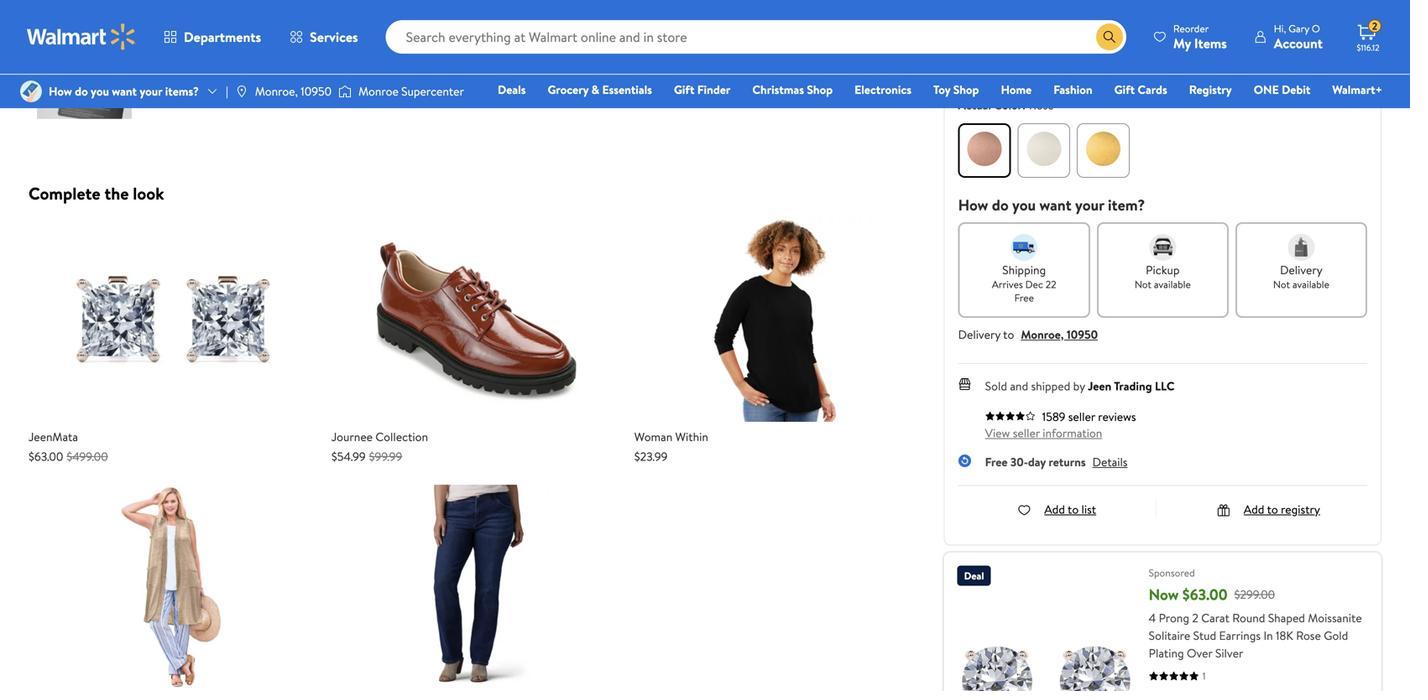 Task type: vqa. For each thing, say whether or not it's contained in the screenshot.
the prices
no



Task type: describe. For each thing, give the bounding box(es) containing it.
actual color list
[[955, 120, 1371, 181]]

home
[[1001, 81, 1032, 98]]

my
[[1174, 34, 1191, 52]]

day
[[1028, 454, 1046, 470]]

1 vertical spatial free
[[985, 454, 1008, 470]]

delivery to monroe, 10950
[[959, 326, 1098, 343]]

shipped
[[1032, 378, 1071, 394]]

shape list
[[955, 0, 1371, 28]]

cards
[[1138, 81, 1168, 98]]

view
[[985, 425, 1010, 441]]

:
[[1023, 97, 1026, 113]]

reorder
[[1174, 21, 1209, 36]]

complete the look
[[29, 182, 164, 205]]

christmas
[[753, 81, 804, 98]]

delivery for not
[[1281, 262, 1323, 278]]

view seller information link
[[985, 425, 1103, 441]]

seller for view
[[1013, 425, 1040, 441]]

$99.99
[[369, 449, 402, 465]]

image of item 1 image
[[29, 485, 318, 690]]

to for monroe,
[[1004, 326, 1015, 343]]

within
[[676, 429, 709, 445]]

account
[[1274, 34, 1323, 52]]

seller for 1589
[[1069, 409, 1096, 425]]

1589
[[1043, 409, 1066, 425]]

now $63.00 group
[[944, 553, 1382, 692]]

image of item 4 image
[[635, 217, 924, 422]]

gift cards
[[1115, 81, 1168, 98]]

want for items?
[[112, 83, 137, 99]]

1 ct
[[1103, 66, 1120, 82]]

not for delivery
[[1274, 277, 1291, 292]]

christmas shop link
[[745, 81, 841, 99]]

grocery & essentials
[[548, 81, 652, 98]]

0 vertical spatial 10950
[[301, 83, 332, 99]]

jeenmata $63.00 $499.00
[[29, 429, 108, 465]]

intent image for delivery image
[[1288, 234, 1315, 261]]

&
[[592, 81, 600, 98]]

deal
[[964, 569, 984, 583]]

18k
[[1276, 628, 1294, 644]]

over
[[1187, 645, 1213, 662]]

supercenter
[[401, 83, 464, 99]]

monroe
[[359, 83, 399, 99]]

$63.00 inside $63.00 button
[[990, 4, 1025, 20]]

silver
[[1216, 645, 1244, 662]]

toy shop
[[934, 81, 979, 98]]

rose inside sponsored now $63.00 $299.00 4 prong 2 carat round shaped moissanite solitaire stud earrings in 18k rose gold plating over silver
[[1297, 628, 1321, 644]]

2 for 2
[[1373, 19, 1378, 33]]

pickup
[[1146, 262, 1180, 278]]

$63.00 inside sponsored now $63.00 $299.00 4 prong 2 carat round shaped moissanite solitaire stud earrings in 18k rose gold plating over silver
[[1183, 585, 1228, 606]]

list item containing woman within
[[635, 217, 924, 465]]

you for how do you want your items?
[[91, 83, 109, 99]]

carats list
[[955, 58, 1371, 90]]

0.5
[[993, 66, 1008, 82]]

carat
[[1202, 610, 1230, 627]]

add to registry button
[[1217, 501, 1321, 518]]

intent image for pickup image
[[1150, 234, 1177, 261]]

walmart+ link
[[1325, 81, 1390, 99]]

list item containing journee collection
[[332, 217, 621, 465]]

1 for 1 ct
[[1103, 66, 1107, 82]]

delivery for to
[[959, 326, 1001, 343]]

deals link
[[490, 81, 534, 99]]

gold
[[1324, 628, 1349, 644]]

services
[[310, 28, 358, 46]]

gift finder
[[674, 81, 731, 98]]

electronics link
[[847, 81, 919, 99]]

$299.00
[[1235, 587, 1276, 603]]

gift cards link
[[1107, 81, 1175, 99]]

your for item?
[[1076, 195, 1105, 216]]

departments button
[[149, 17, 275, 57]]

christmas shop
[[753, 81, 833, 98]]

add for add to list
[[1045, 501, 1065, 518]]

monroe supercenter
[[359, 83, 464, 99]]

Search search field
[[386, 20, 1127, 54]]

by
[[1074, 378, 1085, 394]]

sponsored now $63.00 $299.00 4 prong 2 carat round shaped moissanite solitaire stud earrings in 18k rose gold plating over silver
[[1149, 566, 1362, 662]]

items?
[[165, 83, 199, 99]]

solitaire
[[1149, 628, 1191, 644]]

0.5 ct
[[993, 66, 1022, 82]]

o
[[1312, 21, 1321, 36]]

in
[[1264, 628, 1273, 644]]

gift for gift cards
[[1115, 81, 1135, 98]]

ct for 1 ct
[[1109, 66, 1120, 82]]

departments
[[184, 28, 261, 46]]

prong
[[1159, 610, 1190, 627]]

dec
[[1026, 277, 1044, 292]]

returns
[[1049, 454, 1086, 470]]

gift for gift finder
[[674, 81, 695, 98]]

actual color : rose
[[959, 97, 1054, 113]]

walmart image
[[27, 24, 136, 50]]

ct for 2 ct
[[1215, 66, 1225, 82]]

delivery not available
[[1274, 262, 1330, 292]]

free 30-day returns details
[[985, 454, 1128, 470]]

|
[[226, 83, 228, 99]]

gary
[[1289, 21, 1310, 36]]

sold and shipped by jeen trading llc
[[985, 378, 1175, 394]]

Walmart Site-Wide search field
[[386, 20, 1127, 54]]

$63.00 inside jeenmata $63.00 $499.00
[[29, 449, 63, 465]]

$23.99
[[635, 449, 668, 465]]

debit
[[1282, 81, 1311, 98]]

shop for christmas shop
[[807, 81, 833, 98]]

fashion
[[1054, 81, 1093, 98]]

registry link
[[1182, 81, 1240, 99]]

your for items?
[[140, 83, 162, 99]]

$54.99
[[332, 449, 366, 465]]

hi, gary o account
[[1274, 21, 1323, 52]]

gift finder link
[[667, 81, 738, 99]]

complete
[[29, 182, 100, 205]]

intent image for shipping image
[[1011, 234, 1038, 261]]

not for pickup
[[1135, 277, 1152, 292]]

stud
[[1194, 628, 1217, 644]]

arrives
[[992, 277, 1023, 292]]



Task type: locate. For each thing, give the bounding box(es) containing it.
0 horizontal spatial you
[[91, 83, 109, 99]]

details
[[1093, 454, 1128, 470]]

2 vertical spatial $63.00
[[1183, 585, 1228, 606]]

2 inside 2 ct button
[[1205, 66, 1212, 82]]

image of item 2 image
[[332, 217, 621, 422]]

1 horizontal spatial 1
[[1203, 669, 1206, 684]]

0 vertical spatial monroe,
[[255, 83, 298, 99]]

1 vertical spatial monroe,
[[1021, 326, 1064, 343]]

rose right ':'
[[1029, 97, 1054, 113]]

not inside pickup not available
[[1135, 277, 1152, 292]]

0 horizontal spatial how
[[49, 83, 72, 99]]

delivery up sold
[[959, 326, 1001, 343]]

0 horizontal spatial delivery
[[959, 326, 1001, 343]]

0 horizontal spatial free
[[985, 454, 1008, 470]]

1 available from the left
[[1154, 277, 1191, 292]]

 image for monroe, 10950
[[235, 85, 248, 98]]

1 add from the left
[[1045, 501, 1065, 518]]

0 horizontal spatial ct
[[1011, 66, 1022, 82]]

 image right |
[[235, 85, 248, 98]]

1 shop from the left
[[807, 81, 833, 98]]

to left the 'registry'
[[1268, 501, 1279, 518]]

2 horizontal spatial $63.00
[[1183, 585, 1228, 606]]

to down arrives
[[1004, 326, 1015, 343]]

0 vertical spatial 1
[[1103, 66, 1107, 82]]

 image for monroe supercenter
[[338, 83, 352, 100]]

1
[[1103, 66, 1107, 82], [1203, 669, 1206, 684]]

walmart+
[[1333, 81, 1383, 98]]

available for pickup
[[1154, 277, 1191, 292]]

2 ct from the left
[[1109, 66, 1120, 82]]

4 prong 2 carat round shaped moissanite solitaire stud earrings in 18k rose gold plating over silver image
[[958, 593, 1136, 692]]

shipping
[[1003, 262, 1046, 278]]

2 horizontal spatial ct
[[1215, 66, 1225, 82]]

now
[[1149, 585, 1179, 606]]

delivery
[[1281, 262, 1323, 278], [959, 326, 1001, 343]]

do down walmart image
[[75, 83, 88, 99]]

list item
[[1059, 0, 1163, 28], [29, 217, 318, 465], [332, 217, 621, 465], [635, 217, 924, 465], [29, 485, 318, 692], [332, 485, 621, 692]]

list
[[1082, 501, 1097, 518]]

0 vertical spatial want
[[112, 83, 137, 99]]

2 add from the left
[[1244, 501, 1265, 518]]

jeenmata
[[29, 429, 78, 445]]

jeen
[[1088, 378, 1112, 394]]

0 horizontal spatial to
[[1004, 326, 1015, 343]]

1 ct button
[[1063, 62, 1160, 87]]

0 vertical spatial do
[[75, 83, 88, 99]]

monroe, right |
[[255, 83, 298, 99]]

0 horizontal spatial shop
[[807, 81, 833, 98]]

1 ct from the left
[[1011, 66, 1022, 82]]

1 horizontal spatial seller
[[1069, 409, 1096, 425]]

 image
[[20, 81, 42, 102]]

ct inside 1 ct button
[[1109, 66, 1120, 82]]

and
[[1010, 378, 1029, 394]]

1 horizontal spatial $63.00
[[990, 4, 1025, 20]]

llc
[[1155, 378, 1175, 394]]

$499.00
[[67, 449, 108, 465]]

the
[[104, 182, 129, 205]]

add left list
[[1045, 501, 1065, 518]]

monroe, down dec
[[1021, 326, 1064, 343]]

shop
[[807, 81, 833, 98], [954, 81, 979, 98]]

0 horizontal spatial not
[[1135, 277, 1152, 292]]

free left 30-
[[985, 454, 1008, 470]]

your left item?
[[1076, 195, 1105, 216]]

1 vertical spatial how
[[959, 195, 989, 216]]

1 horizontal spatial add
[[1244, 501, 1265, 518]]

to left list
[[1068, 501, 1079, 518]]

want left item?
[[1040, 195, 1072, 216]]

not inside the delivery not available
[[1274, 277, 1291, 292]]

0 horizontal spatial gift
[[674, 81, 695, 98]]

2 inside sponsored now $63.00 $299.00 4 prong 2 carat round shaped moissanite solitaire stud earrings in 18k rose gold plating over silver
[[1193, 610, 1199, 627]]

you down walmart image
[[91, 83, 109, 99]]

1 vertical spatial 2
[[1205, 66, 1212, 82]]

not down intent image for delivery
[[1274, 277, 1291, 292]]

2 ct button
[[1167, 62, 1264, 87]]

not down intent image for pickup
[[1135, 277, 1152, 292]]

2 for 2 ct
[[1205, 66, 1212, 82]]

fashion link
[[1046, 81, 1100, 99]]

one debit
[[1254, 81, 1311, 98]]

earrings
[[1220, 628, 1261, 644]]

10950 down the services popup button
[[301, 83, 332, 99]]

electronics
[[855, 81, 912, 98]]

list
[[22, 217, 931, 692]]

1 for 1
[[1203, 669, 1206, 684]]

view seller information
[[985, 425, 1103, 441]]

3 ct from the left
[[1215, 66, 1225, 82]]

1 vertical spatial 1
[[1203, 669, 1206, 684]]

image of item 0 image
[[29, 217, 318, 422]]

2 gift from the left
[[1115, 81, 1135, 98]]

look
[[133, 182, 164, 205]]

color
[[994, 97, 1023, 113]]

do
[[75, 83, 88, 99], [992, 195, 1009, 216]]

1 horizontal spatial not
[[1274, 277, 1291, 292]]

search icon image
[[1103, 30, 1117, 44]]

add left the 'registry'
[[1244, 501, 1265, 518]]

1 inside button
[[1103, 66, 1107, 82]]

1 horizontal spatial delivery
[[1281, 262, 1323, 278]]

1 horizontal spatial how
[[959, 195, 989, 216]]

hi,
[[1274, 21, 1287, 36]]

gift
[[674, 81, 695, 98], [1115, 81, 1135, 98]]

ct right 0.5
[[1011, 66, 1022, 82]]

0 horizontal spatial seller
[[1013, 425, 1040, 441]]

1 horizontal spatial 2
[[1205, 66, 1212, 82]]

0 horizontal spatial do
[[75, 83, 88, 99]]

services button
[[275, 17, 372, 57]]

registry
[[1281, 501, 1321, 518]]

woman within $23.99
[[635, 429, 709, 465]]

0 vertical spatial $63.00
[[990, 4, 1025, 20]]

grocery & essentials link
[[540, 81, 660, 99]]

do for how do you want your item?
[[992, 195, 1009, 216]]

shop right "toy"
[[954, 81, 979, 98]]

ct
[[1011, 66, 1022, 82], [1109, 66, 1120, 82], [1215, 66, 1225, 82]]

1 horizontal spatial you
[[1013, 195, 1036, 216]]

list item containing jeenmata
[[29, 217, 318, 465]]

your left items? at the top left
[[140, 83, 162, 99]]

2 ct
[[1205, 66, 1225, 82]]

sold
[[985, 378, 1008, 394]]

essentials
[[602, 81, 652, 98]]

ct inside 2 ct button
[[1215, 66, 1225, 82]]

1 horizontal spatial rose
[[1297, 628, 1321, 644]]

0 horizontal spatial  image
[[235, 85, 248, 98]]

1 horizontal spatial your
[[1076, 195, 1105, 216]]

10950
[[301, 83, 332, 99], [1067, 326, 1098, 343]]

gift left cards
[[1115, 81, 1135, 98]]

1 vertical spatial delivery
[[959, 326, 1001, 343]]

available
[[1154, 277, 1191, 292], [1293, 277, 1330, 292]]

0 horizontal spatial 1
[[1103, 66, 1107, 82]]

4
[[1149, 610, 1156, 627]]

1589 seller reviews
[[1043, 409, 1137, 425]]

1 horizontal spatial 10950
[[1067, 326, 1098, 343]]

0 horizontal spatial 2
[[1193, 610, 1199, 627]]

1 horizontal spatial do
[[992, 195, 1009, 216]]

0 vertical spatial how
[[49, 83, 72, 99]]

1 vertical spatial do
[[992, 195, 1009, 216]]

toy
[[934, 81, 951, 98]]

you up intent image for shipping
[[1013, 195, 1036, 216]]

how for how do you want your items?
[[49, 83, 72, 99]]

2 down items
[[1205, 66, 1212, 82]]

0 horizontal spatial available
[[1154, 277, 1191, 292]]

how
[[49, 83, 72, 99], [959, 195, 989, 216]]

1 horizontal spatial gift
[[1115, 81, 1135, 98]]

0 vertical spatial free
[[1015, 291, 1034, 305]]

shipping arrives dec 22 free
[[992, 262, 1057, 305]]

list containing jeenmata
[[22, 217, 931, 692]]

delivery down intent image for delivery
[[1281, 262, 1323, 278]]

do up shipping
[[992, 195, 1009, 216]]

pickup not available
[[1135, 262, 1191, 292]]

available for delivery
[[1293, 277, 1330, 292]]

0 horizontal spatial want
[[112, 83, 137, 99]]

shop right christmas
[[807, 81, 833, 98]]

ct inside 0.5 ct button
[[1011, 66, 1022, 82]]

want for item?
[[1040, 195, 1072, 216]]

1 right fashion
[[1103, 66, 1107, 82]]

want left items? at the top left
[[112, 83, 137, 99]]

2 available from the left
[[1293, 277, 1330, 292]]

registry
[[1190, 81, 1232, 98]]

1 horizontal spatial ct
[[1109, 66, 1120, 82]]

1 horizontal spatial available
[[1293, 277, 1330, 292]]

free inside the shipping arrives dec 22 free
[[1015, 291, 1034, 305]]

1 horizontal spatial monroe,
[[1021, 326, 1064, 343]]

add
[[1045, 501, 1065, 518], [1244, 501, 1265, 518]]

shop for toy shop
[[954, 81, 979, 98]]

$63.00 down jeenmata
[[29, 449, 63, 465]]

1 horizontal spatial want
[[1040, 195, 1072, 216]]

1 not from the left
[[1135, 277, 1152, 292]]

1 horizontal spatial  image
[[338, 83, 352, 100]]

free down shipping
[[1015, 291, 1034, 305]]

1 down over
[[1203, 669, 1206, 684]]

1 vertical spatial you
[[1013, 195, 1036, 216]]

1 gift from the left
[[674, 81, 695, 98]]

0 vertical spatial rose
[[1029, 97, 1054, 113]]

10950 up sold and shipped by jeen trading llc
[[1067, 326, 1098, 343]]

gift left the finder
[[674, 81, 695, 98]]

your
[[140, 83, 162, 99], [1076, 195, 1105, 216]]

image of item 3 image
[[332, 485, 621, 690]]

30-
[[1011, 454, 1028, 470]]

monroe, 10950 button
[[1021, 326, 1098, 343]]

items
[[1195, 34, 1227, 52]]

0 vertical spatial your
[[140, 83, 162, 99]]

add to list
[[1045, 501, 1097, 518]]

$63.00 up carat at the bottom right
[[1183, 585, 1228, 606]]

shaped
[[1269, 610, 1306, 627]]

2 horizontal spatial 2
[[1373, 19, 1378, 33]]

home link
[[994, 81, 1040, 99]]

monroe, 10950
[[255, 83, 332, 99]]

2 shop from the left
[[954, 81, 979, 98]]

$63.00 up 0.5 ct
[[990, 4, 1025, 20]]

1 vertical spatial 10950
[[1067, 326, 1098, 343]]

seller
[[1069, 409, 1096, 425], [1013, 425, 1040, 441]]

2 horizontal spatial to
[[1268, 501, 1279, 518]]

available inside the delivery not available
[[1293, 277, 1330, 292]]

2 vertical spatial 2
[[1193, 610, 1199, 627]]

 image left monroe
[[338, 83, 352, 100]]

ct for 0.5 ct
[[1011, 66, 1022, 82]]

0 vertical spatial delivery
[[1281, 262, 1323, 278]]

moissanite
[[1308, 610, 1362, 627]]

0 vertical spatial 2
[[1373, 19, 1378, 33]]

add to list button
[[1018, 501, 1097, 518]]

1 horizontal spatial to
[[1068, 501, 1079, 518]]

0 horizontal spatial monroe,
[[255, 83, 298, 99]]

delivery inside the delivery not available
[[1281, 262, 1323, 278]]

details button
[[1093, 454, 1128, 470]]

2 not from the left
[[1274, 277, 1291, 292]]

sponsored
[[1149, 566, 1195, 580]]

0 vertical spatial you
[[91, 83, 109, 99]]

2 up $116.12
[[1373, 19, 1378, 33]]

$63.00
[[990, 4, 1025, 20], [29, 449, 63, 465], [1183, 585, 1228, 606]]

add for add to registry
[[1244, 501, 1265, 518]]

do for how do you want your items?
[[75, 83, 88, 99]]

available down intent image for delivery
[[1293, 277, 1330, 292]]

to
[[1004, 326, 1015, 343], [1068, 501, 1079, 518], [1268, 501, 1279, 518]]

to for list
[[1068, 501, 1079, 518]]

woman
[[635, 429, 673, 445]]

rose
[[1029, 97, 1054, 113], [1297, 628, 1321, 644]]

grocery
[[548, 81, 589, 98]]

 image
[[338, 83, 352, 100], [235, 85, 248, 98]]

0 horizontal spatial your
[[140, 83, 162, 99]]

available inside pickup not available
[[1154, 277, 1191, 292]]

1 vertical spatial $63.00
[[29, 449, 63, 465]]

seller down 3.8741 stars out of 5, based on 1589 seller reviews element
[[1013, 425, 1040, 441]]

available down intent image for pickup
[[1154, 277, 1191, 292]]

ct down items
[[1215, 66, 1225, 82]]

information
[[1043, 425, 1103, 441]]

1 horizontal spatial free
[[1015, 291, 1034, 305]]

2 carat princess cut moissanite 4 prong solitaire stud earrings in 18k rose gold plating over silver - image 5 of 5 image
[[37, 29, 135, 128]]

rose right 18k
[[1297, 628, 1321, 644]]

0 horizontal spatial rose
[[1029, 97, 1054, 113]]

shop inside "link"
[[807, 81, 833, 98]]

how for how do you want your item?
[[959, 195, 989, 216]]

1 inside now $63.00 group
[[1203, 669, 1206, 684]]

2 up stud
[[1193, 610, 1199, 627]]

to for registry
[[1268, 501, 1279, 518]]

you for how do you want your item?
[[1013, 195, 1036, 216]]

1 vertical spatial your
[[1076, 195, 1105, 216]]

22
[[1046, 277, 1057, 292]]

one debit link
[[1247, 81, 1319, 99]]

1 vertical spatial rose
[[1297, 628, 1321, 644]]

0 horizontal spatial add
[[1045, 501, 1065, 518]]

trading
[[1114, 378, 1153, 394]]

0 horizontal spatial 10950
[[301, 83, 332, 99]]

1 horizontal spatial shop
[[954, 81, 979, 98]]

0 horizontal spatial $63.00
[[29, 449, 63, 465]]

3.8741 stars out of 5, based on 1589 seller reviews element
[[985, 411, 1036, 421]]

reorder my items
[[1174, 21, 1227, 52]]

$116.12
[[1357, 42, 1380, 53]]

seller right 1589
[[1069, 409, 1096, 425]]

ct down search icon
[[1109, 66, 1120, 82]]

1 vertical spatial want
[[1040, 195, 1072, 216]]

toy shop link
[[926, 81, 987, 99]]

not
[[1135, 277, 1152, 292], [1274, 277, 1291, 292]]



